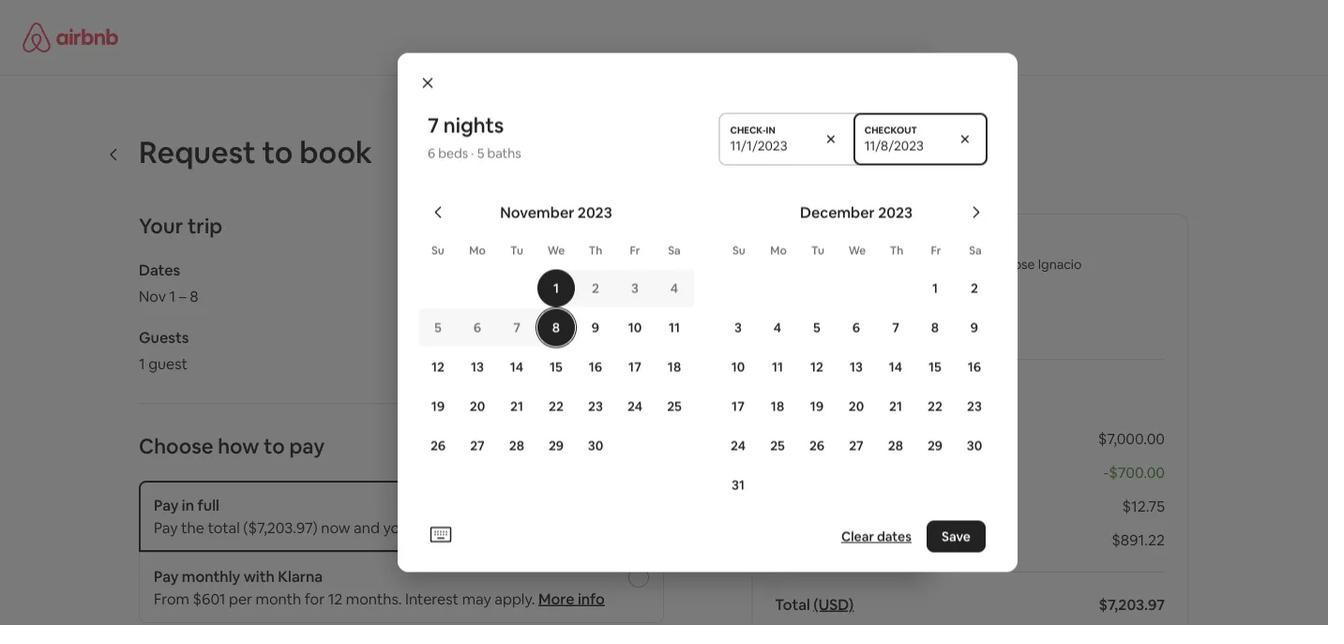 Task type: describe. For each thing, give the bounding box(es) containing it.
nov
[[139, 287, 166, 306]]

18 for bottom 18 button
[[771, 398, 784, 415]]

2 for december 2023
[[971, 280, 979, 297]]

0 vertical spatial 3 button
[[615, 270, 655, 307]]

airbnb service fee button
[[775, 531, 901, 550]]

dates nov 1 – 8
[[139, 260, 199, 306]]

nights inside dates dialog
[[444, 112, 504, 138]]

1 16 button from the left
[[576, 349, 615, 386]]

from
[[154, 590, 190, 609]]

1 horizontal spatial 3 button
[[719, 309, 758, 347]]

2 20 button from the left
[[837, 388, 876, 425]]

farm
[[903, 237, 929, 252]]

31
[[732, 477, 745, 494]]

1 horizontal spatial 4 button
[[758, 309, 797, 347]]

request to book
[[139, 132, 372, 172]]

1 horizontal spatial 12
[[432, 359, 445, 376]]

clear dates button
[[834, 521, 919, 553]]

details
[[828, 381, 893, 408]]

clear dates
[[842, 529, 912, 546]]

stay
[[931, 237, 953, 252]]

and
[[354, 518, 380, 538]]

2 28 button from the left
[[876, 427, 916, 465]]

december
[[800, 203, 875, 222]]

in inside pay in full pay the total ($7,203.97) now and you're all set.
[[182, 496, 194, 515]]

2 button for december 2023
[[955, 270, 994, 307]]

1 horizontal spatial 5
[[477, 145, 484, 162]]

total
[[775, 595, 810, 615]]

total
[[208, 518, 240, 538]]

2 28 from the left
[[888, 438, 904, 455]]

6 beds
[[428, 145, 468, 162]]

1 horizontal spatial 17 button
[[719, 388, 758, 425]]

1 horizontal spatial 11 button
[[758, 349, 797, 386]]

1 horizontal spatial 4
[[774, 319, 782, 336]]

dates
[[877, 529, 912, 546]]

1 27 from the left
[[470, 438, 485, 455]]

2 14 button from the left
[[876, 349, 916, 386]]

2 14 from the left
[[889, 359, 903, 376]]

now
[[321, 518, 351, 538]]

more
[[538, 590, 575, 609]]

baths
[[487, 145, 521, 162]]

choose
[[139, 433, 213, 460]]

6 for 2nd the '6' button from the right
[[474, 319, 481, 336]]

1 26 button from the left
[[418, 427, 458, 465]]

apply.
[[495, 590, 535, 609]]

12 inside pay monthly with klarna from $601 per month for 12 months. interest may apply. more info
[[328, 590, 343, 609]]

$891.22
[[1112, 531, 1165, 550]]

1 vertical spatial 24
[[731, 438, 746, 455]]

19 for second 19 button from the left
[[810, 398, 824, 415]]

2 27 from the left
[[849, 438, 864, 455]]

2 26 from the left
[[810, 438, 825, 455]]

2 button for november 2023
[[576, 270, 615, 307]]

1 15 button from the left
[[537, 349, 576, 386]]

1 8 button from the left
[[537, 309, 576, 347]]

how
[[218, 433, 259, 460]]

monthly
[[182, 567, 240, 586]]

service
[[825, 531, 875, 550]]

0 horizontal spatial 4 button
[[655, 270, 694, 307]]

info
[[578, 590, 605, 609]]

1 vertical spatial 10
[[732, 359, 745, 376]]

1 horizontal spatial 24 button
[[719, 427, 758, 465]]

1 th from the left
[[589, 243, 603, 258]]

($7,203.97)
[[243, 518, 318, 538]]

1 29 button from the left
[[537, 427, 576, 465]]

$700.00
[[1109, 463, 1165, 482]]

2 15 from the left
[[929, 359, 942, 376]]

month
[[256, 590, 301, 609]]

6 for second the '6' button from the left
[[853, 319, 860, 336]]

1 15 from the left
[[550, 359, 563, 376]]

2023 for november 2023
[[578, 203, 612, 222]]

2 8 button from the left
[[916, 309, 955, 347]]

17 for 17 button to the right
[[732, 398, 745, 415]]

$7,000.00
[[1098, 429, 1165, 448]]

0 horizontal spatial 4
[[671, 280, 678, 297]]

1 5 button from the left
[[418, 309, 458, 347]]

2 for november 2023
[[592, 280, 599, 297]]

edit button for guests 1 guest
[[636, 328, 664, 347]]

19 for first 19 button from left
[[431, 398, 445, 415]]

pay for pay monthly with klarna from $601 per month for 12 months. interest may apply. more info
[[154, 567, 179, 586]]

0 horizontal spatial 18 button
[[655, 349, 694, 386]]

1 inside dates nov 1 – 8
[[169, 287, 176, 306]]

for
[[305, 590, 325, 609]]

0 vertical spatial 17 button
[[615, 349, 655, 386]]

1 vertical spatial 25
[[770, 438, 785, 455]]

request
[[139, 132, 256, 172]]

book
[[299, 132, 372, 172]]

3 for rightmost the 3 button
[[735, 319, 742, 336]]

0 horizontal spatial 10 button
[[615, 309, 655, 347]]

1 23 from the left
[[588, 398, 603, 415]]

(usd) button
[[814, 595, 854, 615]]

2 horizontal spatial 12
[[811, 359, 824, 376]]

1 sa from the left
[[668, 243, 681, 258]]

1 vertical spatial 11
[[772, 359, 783, 376]]

2 mo from the left
[[770, 243, 787, 258]]

1 mo from the left
[[469, 243, 486, 258]]

november
[[500, 203, 575, 222]]

2 23 from the left
[[967, 398, 982, 415]]

clear
[[842, 529, 874, 546]]

$601
[[193, 590, 226, 609]]

pay in full pay the total ($7,203.97) now and you're all set.
[[154, 496, 472, 538]]

8 for 1st 8 button from the right
[[932, 319, 939, 336]]

1 30 button from the left
[[576, 427, 615, 465]]

edit for guests 1 guest
[[636, 328, 664, 347]]

airbnb
[[775, 531, 822, 550]]

1 21 button from the left
[[497, 388, 537, 425]]

per
[[229, 590, 252, 609]]

1 vertical spatial 18 button
[[758, 388, 797, 425]]

all
[[428, 518, 443, 538]]

airbnb service fee
[[775, 531, 901, 550]]

guests 1 guest
[[139, 328, 189, 373]]

in inside farm stay seaside estate in jose ignacio
[[994, 256, 1004, 273]]

2 15 button from the left
[[916, 349, 955, 386]]

Add date text field
[[730, 137, 808, 154]]

0 horizontal spatial 10
[[628, 319, 642, 336]]

back image
[[107, 147, 122, 162]]

estate
[[952, 256, 991, 273]]

1 down november 2023
[[554, 280, 559, 297]]

2 26 button from the left
[[797, 427, 837, 465]]

1 13 from the left
[[471, 359, 484, 376]]

with
[[244, 567, 275, 586]]

29 for second 29 button from right
[[549, 438, 564, 455]]

31 button
[[719, 467, 758, 504]]

klarna
[[278, 567, 323, 586]]

2023 for december 2023
[[878, 203, 913, 222]]

2 th from the left
[[890, 243, 904, 258]]

16 for 1st 16 button from left
[[589, 359, 602, 376]]

trip
[[188, 213, 222, 239]]

fee
[[878, 531, 901, 550]]

months.
[[346, 590, 402, 609]]

your
[[139, 213, 183, 239]]

1 14 button from the left
[[497, 349, 537, 386]]

16 for 1st 16 button from the right
[[968, 359, 982, 376]]

beds
[[438, 145, 468, 162]]

full
[[197, 496, 219, 515]]

5 for second 5 button from left
[[814, 319, 821, 336]]

$1,000.00 x 7 nights
[[775, 429, 910, 448]]

2 9 button from the left
[[955, 309, 994, 347]]

0 vertical spatial to
[[262, 132, 293, 172]]

2 22 button from the left
[[916, 388, 955, 425]]

-$700.00
[[1104, 463, 1165, 482]]

1 20 button from the left
[[458, 388, 497, 425]]

1 27 button from the left
[[458, 427, 497, 465]]

0 horizontal spatial 6
[[428, 145, 435, 162]]

interest
[[405, 590, 459, 609]]

the
[[181, 518, 204, 538]]

2 20 from the left
[[849, 398, 864, 415]]

price
[[775, 381, 824, 408]]

total (usd)
[[775, 595, 854, 615]]

1 we from the left
[[548, 243, 565, 258]]

december 2023
[[800, 203, 913, 222]]

1 down seaside
[[933, 280, 938, 297]]



Task type: locate. For each thing, give the bounding box(es) containing it.
18 for the left 18 button
[[668, 359, 681, 376]]

-
[[1104, 463, 1109, 482]]

$1,000.00
[[775, 429, 842, 448]]

jose
[[1007, 256, 1035, 273]]

in
[[994, 256, 1004, 273], [182, 496, 194, 515]]

2 edit button from the top
[[636, 328, 664, 347]]

1 horizontal spatial 16 button
[[955, 349, 994, 386]]

0 horizontal spatial 12
[[328, 590, 343, 609]]

5 for 1st 5 button from left
[[434, 319, 442, 336]]

9 for 1st 9 button from the left
[[592, 319, 600, 336]]

more info button
[[538, 590, 605, 609]]

9 for 2nd 9 button from left
[[971, 319, 979, 336]]

you're
[[383, 518, 425, 538]]

2 19 button from the left
[[797, 388, 837, 425]]

1 horizontal spatial 26
[[810, 438, 825, 455]]

2 13 from the left
[[850, 359, 863, 376]]

1 su from the left
[[432, 243, 445, 258]]

16 button
[[576, 349, 615, 386], [955, 349, 994, 386]]

1 horizontal spatial 8
[[552, 319, 560, 336]]

0 vertical spatial 10
[[628, 319, 642, 336]]

0 horizontal spatial 15 button
[[537, 349, 576, 386]]

1
[[554, 280, 559, 297], [933, 280, 938, 297], [169, 287, 176, 306], [139, 354, 145, 373]]

15 button
[[537, 349, 576, 386], [916, 349, 955, 386]]

22 for second 22 'button' from right
[[549, 398, 564, 415]]

0 vertical spatial 4 button
[[655, 270, 694, 307]]

0 horizontal spatial 28
[[509, 438, 525, 455]]

0 horizontal spatial 24
[[628, 398, 643, 415]]

2 21 from the left
[[889, 398, 903, 415]]

1 edit from the top
[[636, 260, 664, 280]]

4
[[671, 280, 678, 297], [774, 319, 782, 336]]

nights up beds
[[444, 112, 504, 138]]

1 19 from the left
[[431, 398, 445, 415]]

0 horizontal spatial 16
[[589, 359, 602, 376]]

1 tu from the left
[[510, 243, 523, 258]]

26 up the all
[[431, 438, 446, 455]]

1 vertical spatial 10 button
[[719, 349, 758, 386]]

1 horizontal spatial 14 button
[[876, 349, 916, 386]]

21 button
[[497, 388, 537, 425], [876, 388, 916, 425]]

0 horizontal spatial 27 button
[[458, 427, 497, 465]]

3 for top the 3 button
[[631, 280, 639, 297]]

0 vertical spatial 11 button
[[655, 309, 694, 347]]

0 horizontal spatial 21
[[510, 398, 523, 415]]

24
[[628, 398, 643, 415], [731, 438, 746, 455]]

27 right $1,000.00
[[849, 438, 864, 455]]

27 up set.
[[470, 438, 485, 455]]

0 horizontal spatial 20 button
[[458, 388, 497, 425]]

None radio
[[629, 496, 649, 517]]

1 horizontal spatial 28
[[888, 438, 904, 455]]

calendar application
[[398, 182, 1328, 521]]

edit for dates nov 1 – 8
[[636, 260, 664, 280]]

1 horizontal spatial su
[[733, 243, 746, 258]]

save
[[942, 529, 971, 546]]

19
[[431, 398, 445, 415], [810, 398, 824, 415]]

1 button for december 2023
[[916, 270, 955, 307]]

2 button
[[576, 270, 615, 307], [955, 270, 994, 307]]

0 horizontal spatial 14
[[510, 359, 524, 376]]

2 5 button from the left
[[797, 309, 837, 347]]

(usd)
[[814, 595, 854, 615]]

0 horizontal spatial 2023
[[578, 203, 612, 222]]

pay for pay in full pay the total ($7,203.97) now and you're all set.
[[154, 496, 179, 515]]

1 vertical spatial nights
[[868, 429, 910, 448]]

22 for 2nd 22 'button' from the left
[[928, 398, 943, 415]]

we down december 2023 at the right top
[[849, 243, 866, 258]]

1 28 from the left
[[509, 438, 525, 455]]

4 button
[[655, 270, 694, 307], [758, 309, 797, 347]]

0 horizontal spatial 2 button
[[576, 270, 615, 307]]

1 vertical spatial 11 button
[[758, 349, 797, 386]]

in left full
[[182, 496, 194, 515]]

8 button
[[537, 309, 576, 347], [916, 309, 955, 347]]

29 for 2nd 29 button from left
[[928, 438, 943, 455]]

1 vertical spatial 25 button
[[758, 427, 797, 465]]

17 button
[[615, 349, 655, 386], [719, 388, 758, 425]]

25
[[667, 398, 682, 415], [770, 438, 785, 455]]

1 vertical spatial in
[[182, 496, 194, 515]]

sa
[[668, 243, 681, 258], [969, 243, 982, 258]]

2 edit from the top
[[636, 328, 664, 347]]

27 button down the "details"
[[837, 427, 876, 465]]

edit button for dates nov 1 – 8
[[636, 260, 664, 280]]

1 2 button from the left
[[576, 270, 615, 307]]

1 horizontal spatial 21
[[889, 398, 903, 415]]

price details
[[775, 381, 893, 408]]

1 left –
[[169, 287, 176, 306]]

1 horizontal spatial 3
[[735, 319, 742, 336]]

2 23 button from the left
[[955, 388, 994, 425]]

29
[[549, 438, 564, 455], [928, 438, 943, 455]]

1 9 from the left
[[592, 319, 600, 336]]

0 horizontal spatial 1 button
[[537, 270, 576, 307]]

0 horizontal spatial 29 button
[[537, 427, 576, 465]]

28 button
[[497, 427, 537, 465], [876, 427, 916, 465]]

10 button
[[615, 309, 655, 347], [719, 349, 758, 386]]

12
[[432, 359, 445, 376], [811, 359, 824, 376], [328, 590, 343, 609]]

0 horizontal spatial su
[[432, 243, 445, 258]]

26 button left x
[[797, 427, 837, 465]]

1 button for november 2023
[[537, 270, 576, 307]]

0 horizontal spatial 12 button
[[418, 349, 458, 386]]

MM/DD/YYYY text field
[[865, 137, 943, 154]]

0 vertical spatial 24 button
[[615, 388, 655, 425]]

0 horizontal spatial 3 button
[[615, 270, 655, 307]]

0 horizontal spatial 11 button
[[655, 309, 694, 347]]

30 button
[[576, 427, 615, 465], [955, 427, 994, 465]]

1 28 button from the left
[[497, 427, 537, 465]]

0 horizontal spatial 17 button
[[615, 349, 655, 386]]

in left jose
[[994, 256, 1004, 273]]

1 horizontal spatial 6
[[474, 319, 481, 336]]

1 22 button from the left
[[537, 388, 576, 425]]

1 2 from the left
[[592, 280, 599, 297]]

1 horizontal spatial 22
[[928, 398, 943, 415]]

18
[[668, 359, 681, 376], [771, 398, 784, 415]]

1 horizontal spatial 27
[[849, 438, 864, 455]]

guests
[[139, 328, 189, 347]]

seaside
[[903, 256, 950, 273]]

1 21 from the left
[[510, 398, 523, 415]]

x
[[845, 429, 853, 448]]

13
[[471, 359, 484, 376], [850, 359, 863, 376]]

22
[[549, 398, 564, 415], [928, 398, 943, 415]]

2 2023 from the left
[[878, 203, 913, 222]]

2 16 button from the left
[[955, 349, 994, 386]]

1 horizontal spatial 6 button
[[837, 309, 876, 347]]

1 horizontal spatial 20
[[849, 398, 864, 415]]

pay inside pay monthly with klarna from $601 per month for 12 months. interest may apply. more info
[[154, 567, 179, 586]]

$12.75
[[1123, 497, 1165, 516]]

0 horizontal spatial 13
[[471, 359, 484, 376]]

1 horizontal spatial 29 button
[[916, 427, 955, 465]]

6
[[428, 145, 435, 162], [474, 319, 481, 336], [853, 319, 860, 336]]

16
[[589, 359, 602, 376], [968, 359, 982, 376]]

1 button down stay
[[916, 270, 955, 307]]

tu down the december
[[812, 243, 825, 258]]

set.
[[446, 518, 472, 538]]

1 horizontal spatial 12 button
[[797, 349, 837, 386]]

1 vertical spatial 17
[[732, 398, 745, 415]]

1 horizontal spatial tu
[[812, 243, 825, 258]]

1 12 button from the left
[[418, 349, 458, 386]]

0 horizontal spatial 30
[[588, 438, 603, 455]]

0 vertical spatial 25 button
[[655, 388, 694, 425]]

0 horizontal spatial th
[[589, 243, 603, 258]]

17 for the top 17 button
[[629, 359, 642, 376]]

1 horizontal spatial in
[[994, 256, 1004, 273]]

1 horizontal spatial 14
[[889, 359, 903, 376]]

1 fr from the left
[[630, 243, 640, 258]]

29 button
[[537, 427, 576, 465], [916, 427, 955, 465]]

1 horizontal spatial 13
[[850, 359, 863, 376]]

0 horizontal spatial 22 button
[[537, 388, 576, 425]]

0 vertical spatial 17
[[629, 359, 642, 376]]

2 tu from the left
[[812, 243, 825, 258]]

1 30 from the left
[[588, 438, 603, 455]]

2 sa from the left
[[969, 243, 982, 258]]

2 pay from the top
[[154, 518, 178, 538]]

0 horizontal spatial 11
[[669, 319, 680, 336]]

26 left x
[[810, 438, 825, 455]]

1 horizontal spatial 30 button
[[955, 427, 994, 465]]

5
[[477, 145, 484, 162], [434, 319, 442, 336], [814, 319, 821, 336]]

may
[[462, 590, 491, 609]]

1 19 button from the left
[[418, 388, 458, 425]]

2 down november 2023
[[592, 280, 599, 297]]

0 horizontal spatial sa
[[668, 243, 681, 258]]

pay monthly with klarna from $601 per month for 12 months. interest may apply. more info
[[154, 567, 605, 609]]

1 horizontal spatial 15
[[929, 359, 942, 376]]

2 1 button from the left
[[916, 270, 955, 307]]

11
[[669, 319, 680, 336], [772, 359, 783, 376]]

pay left the at the bottom left
[[154, 518, 178, 538]]

fr
[[630, 243, 640, 258], [931, 243, 941, 258]]

2 29 button from the left
[[916, 427, 955, 465]]

1 horizontal spatial 17
[[732, 398, 745, 415]]

1 left guest
[[139, 354, 145, 373]]

$7,203.97
[[1099, 595, 1165, 615]]

your trip
[[139, 213, 222, 239]]

8 for second 8 button from right
[[552, 319, 560, 336]]

3 button
[[615, 270, 655, 307], [719, 309, 758, 347]]

1 16 from the left
[[589, 359, 602, 376]]

tu down november
[[510, 243, 523, 258]]

1 vertical spatial 4 button
[[758, 309, 797, 347]]

1 horizontal spatial 15 button
[[916, 349, 955, 386]]

1 horizontal spatial 1 button
[[916, 270, 955, 307]]

2 we from the left
[[849, 243, 866, 258]]

1 23 button from the left
[[576, 388, 615, 425]]

tu
[[510, 243, 523, 258], [812, 243, 825, 258]]

1 vertical spatial 3 button
[[719, 309, 758, 347]]

1 pay from the top
[[154, 496, 179, 515]]

1 horizontal spatial 7 button
[[876, 309, 916, 347]]

0 horizontal spatial 16 button
[[576, 349, 615, 386]]

ignacio
[[1038, 256, 1082, 273]]

2 22 from the left
[[928, 398, 943, 415]]

1 horizontal spatial 24
[[731, 438, 746, 455]]

7 button
[[497, 309, 537, 347], [876, 309, 916, 347]]

2 button left jose
[[955, 270, 994, 307]]

1 horizontal spatial 5 button
[[797, 309, 837, 347]]

2 su from the left
[[733, 243, 746, 258]]

2 6 button from the left
[[837, 309, 876, 347]]

pay left full
[[154, 496, 179, 515]]

25 button
[[655, 388, 694, 425], [758, 427, 797, 465]]

12 button
[[418, 349, 458, 386], [797, 349, 837, 386]]

1 29 from the left
[[549, 438, 564, 455]]

1 vertical spatial 24 button
[[719, 427, 758, 465]]

0 horizontal spatial 20
[[470, 398, 485, 415]]

1 horizontal spatial 2
[[971, 280, 979, 297]]

1 vertical spatial 4
[[774, 319, 782, 336]]

2 30 from the left
[[967, 438, 983, 455]]

2 9 from the left
[[971, 319, 979, 336]]

farm stay seaside estate in jose ignacio
[[903, 237, 1082, 273]]

27 button up set.
[[458, 427, 497, 465]]

2
[[592, 280, 599, 297], [971, 280, 979, 297]]

november 2023
[[500, 203, 612, 222]]

0 vertical spatial edit
[[636, 260, 664, 280]]

1 horizontal spatial 13 button
[[837, 349, 876, 386]]

0 horizontal spatial 3
[[631, 280, 639, 297]]

th left stay
[[890, 243, 904, 258]]

0 vertical spatial 11
[[669, 319, 680, 336]]

pay up from
[[154, 567, 179, 586]]

2 button down november 2023
[[576, 270, 615, 307]]

14
[[510, 359, 524, 376], [889, 359, 903, 376]]

26 button up the all
[[418, 427, 458, 465]]

19 button
[[418, 388, 458, 425], [797, 388, 837, 425]]

0 horizontal spatial 8
[[190, 287, 199, 306]]

1 horizontal spatial we
[[849, 243, 866, 258]]

mo
[[469, 243, 486, 258], [770, 243, 787, 258]]

1 22 from the left
[[549, 398, 564, 415]]

–
[[179, 287, 186, 306]]

22 button
[[537, 388, 576, 425], [916, 388, 955, 425]]

1 horizontal spatial 30
[[967, 438, 983, 455]]

1 button down november 2023
[[537, 270, 576, 307]]

nights right x
[[868, 429, 910, 448]]

0 vertical spatial 25
[[667, 398, 682, 415]]

2023 up farm
[[878, 203, 913, 222]]

1 edit button from the top
[[636, 260, 664, 280]]

guest
[[148, 354, 188, 373]]

save button
[[927, 521, 986, 553]]

8 inside dates nov 1 – 8
[[190, 287, 199, 306]]

15
[[550, 359, 563, 376], [929, 359, 942, 376]]

pay
[[289, 433, 325, 460]]

2 7 button from the left
[[876, 309, 916, 347]]

1 9 button from the left
[[576, 309, 615, 347]]

2 29 from the left
[[928, 438, 943, 455]]

2 30 button from the left
[[955, 427, 994, 465]]

choose how to pay
[[139, 433, 325, 460]]

5 baths
[[477, 145, 521, 162]]

su
[[432, 243, 445, 258], [733, 243, 746, 258]]

1 horizontal spatial 21 button
[[876, 388, 916, 425]]

we down november 2023
[[548, 243, 565, 258]]

0 horizontal spatial 13 button
[[458, 349, 497, 386]]

dates dialog
[[398, 53, 1328, 573]]

1 7 button from the left
[[497, 309, 537, 347]]

0 vertical spatial 24
[[628, 398, 643, 415]]

2 fr from the left
[[931, 243, 941, 258]]

dates
[[139, 260, 180, 280]]

2 2 from the left
[[971, 280, 979, 297]]

1 horizontal spatial nights
[[868, 429, 910, 448]]

30 for 1st '30' "button" from the right
[[967, 438, 983, 455]]

1 6 button from the left
[[458, 309, 497, 347]]

pay
[[154, 496, 179, 515], [154, 518, 178, 538], [154, 567, 179, 586]]

1 26 from the left
[[431, 438, 446, 455]]

1 20 from the left
[[470, 398, 485, 415]]

2 16 from the left
[[968, 359, 982, 376]]

2 21 button from the left
[[876, 388, 916, 425]]

2 down estate
[[971, 280, 979, 297]]

1 vertical spatial to
[[264, 433, 285, 460]]

None radio
[[629, 568, 649, 588]]

1 horizontal spatial 16
[[968, 359, 982, 376]]

0 horizontal spatial tu
[[510, 243, 523, 258]]

26 button
[[418, 427, 458, 465], [797, 427, 837, 465]]

11 button
[[655, 309, 694, 347], [758, 349, 797, 386]]

0 horizontal spatial 5
[[434, 319, 442, 336]]

1 horizontal spatial 25 button
[[758, 427, 797, 465]]

0 vertical spatial 10 button
[[615, 309, 655, 347]]

0 horizontal spatial 18
[[668, 359, 681, 376]]

30 for 1st '30' "button" from the left
[[588, 438, 603, 455]]

1 2023 from the left
[[578, 203, 612, 222]]

2 27 button from the left
[[837, 427, 876, 465]]

2023 right november
[[578, 203, 612, 222]]

1 1 button from the left
[[537, 270, 576, 307]]

0 horizontal spatial mo
[[469, 243, 486, 258]]

0 horizontal spatial 26 button
[[418, 427, 458, 465]]

3 pay from the top
[[154, 567, 179, 586]]

to left 'book'
[[262, 132, 293, 172]]

17
[[629, 359, 642, 376], [732, 398, 745, 415]]

1 14 from the left
[[510, 359, 524, 376]]

1 horizontal spatial th
[[890, 243, 904, 258]]

1 horizontal spatial 9
[[971, 319, 979, 336]]

1 13 button from the left
[[458, 349, 497, 386]]

1 inside guests 1 guest
[[139, 354, 145, 373]]

to left pay
[[264, 433, 285, 460]]

0 horizontal spatial 21 button
[[497, 388, 537, 425]]

7 nights
[[428, 112, 504, 138]]

2 13 button from the left
[[837, 349, 876, 386]]

2 horizontal spatial 8
[[932, 319, 939, 336]]

2 19 from the left
[[810, 398, 824, 415]]

2 2 button from the left
[[955, 270, 994, 307]]

th down november 2023
[[589, 243, 603, 258]]

2 12 button from the left
[[797, 349, 837, 386]]



Task type: vqa. For each thing, say whether or not it's contained in the screenshot.
first 15 from right
yes



